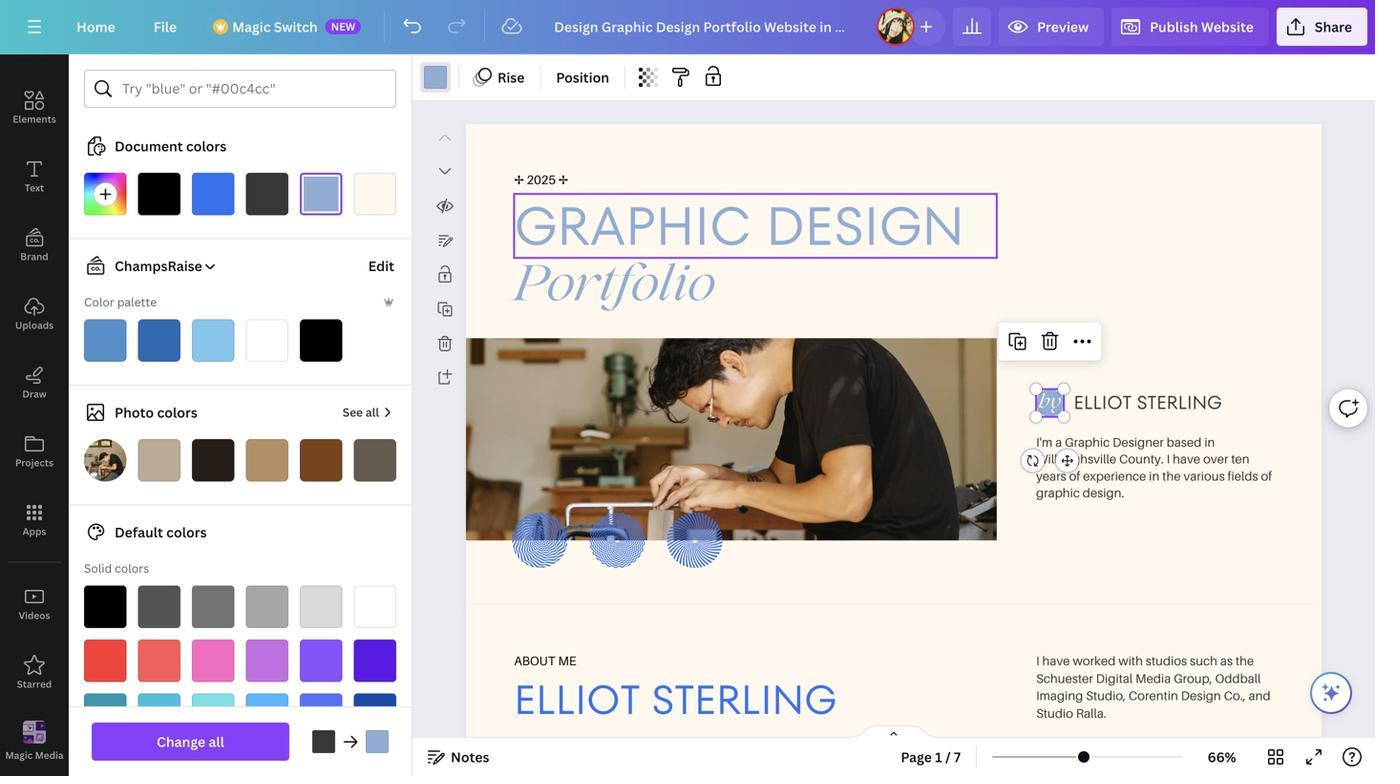 Task type: locate. For each thing, give the bounding box(es) containing it.
royal blue #5271ff image
[[300, 694, 342, 736], [300, 694, 342, 736]]

Try "blue" or "#00c4cc" search field
[[122, 71, 384, 107]]

lime #c1ff72 image
[[192, 748, 234, 777], [192, 748, 234, 777]]

gray #737373 image
[[192, 586, 234, 628]]

1 vertical spatial in
[[1149, 469, 1160, 484]]

colors right photo
[[157, 404, 198, 422]]

0 vertical spatial in
[[1205, 435, 1215, 450]]

2025
[[527, 172, 556, 187]]

1 vertical spatial i
[[1036, 653, 1040, 668]]

0 vertical spatial all
[[366, 405, 379, 420]]

elements
[[13, 113, 56, 126]]

✢ 2025 ✢
[[514, 172, 568, 187]]

1 horizontal spatial elliot
[[1074, 390, 1132, 416]]

with
[[1119, 653, 1143, 668]]

#ffffff image
[[246, 319, 288, 362]]

0 horizontal spatial i
[[1036, 653, 1040, 668]]

0 vertical spatial have
[[1173, 452, 1201, 467]]

publish website
[[1150, 18, 1254, 36]]

various
[[1184, 469, 1225, 484]]

cobalt blue #004aad image
[[354, 694, 396, 736]]

yellow #ffde59 image
[[246, 748, 288, 777]]

0 vertical spatial elliot
[[1074, 390, 1132, 416]]

all right change
[[209, 733, 224, 751]]

media left green #00bf63 image
[[35, 749, 64, 762]]

#ffffff image
[[246, 319, 288, 362]]

website
[[1202, 18, 1254, 36]]

graphic inside i'm a graphic designer based in willoughsville county. i have over ten years of experience in the various fields of graphic design.
[[1065, 435, 1110, 450]]

all for see all
[[366, 405, 379, 420]]

i up schuester
[[1036, 653, 1040, 668]]

the
[[1163, 469, 1181, 484], [1236, 653, 1254, 668]]

default colors
[[115, 523, 207, 542]]

me
[[558, 653, 576, 668]]

1 vertical spatial graphic
[[1065, 435, 1110, 450]]

Design title text field
[[539, 8, 869, 46]]

0 vertical spatial media
[[1136, 671, 1171, 686]]

#393636 image
[[246, 173, 288, 215], [246, 173, 288, 215], [312, 731, 335, 754], [312, 731, 335, 754]]

orange #ff914d image
[[354, 748, 396, 777], [354, 748, 396, 777]]

#8badd6 image
[[366, 731, 389, 754], [366, 731, 389, 754]]

peach #ffbd59 image
[[300, 748, 342, 777]]

in down county.
[[1149, 469, 1160, 484]]

publish
[[1150, 18, 1198, 36]]

media inside button
[[35, 749, 64, 762]]

in
[[1205, 435, 1215, 450], [1149, 469, 1160, 484]]

black #000000 image
[[84, 586, 127, 628], [84, 586, 127, 628]]

magenta #cb6ce6 image
[[246, 640, 288, 682], [246, 640, 288, 682]]

graphic up the willoughsville
[[1065, 435, 1110, 450]]

as
[[1221, 653, 1233, 668]]

see all button
[[341, 394, 396, 432]]

gray #a6a6a6 image
[[246, 586, 288, 628]]

0 horizontal spatial magic
[[5, 749, 33, 762]]

magic down the starred
[[5, 749, 33, 762]]

2 horizontal spatial design
[[1181, 688, 1221, 703]]

1 vertical spatial media
[[35, 749, 64, 762]]

of down the willoughsville
[[1069, 469, 1081, 484]]

green #00bf63 image
[[84, 748, 127, 777]]

magic for magic switch
[[232, 18, 271, 36]]

✢ right '2025'
[[559, 172, 568, 187]]

1 horizontal spatial graphic
[[1065, 435, 1110, 450]]

have
[[1173, 452, 1201, 467], [1043, 653, 1070, 668]]

0 horizontal spatial design
[[19, 44, 50, 57]]

#010101 image
[[300, 319, 342, 362], [300, 319, 342, 362]]

1 vertical spatial magic
[[5, 749, 33, 762]]

pink #ff66c4 image
[[192, 640, 234, 682], [192, 640, 234, 682]]

see all
[[343, 405, 379, 420]]

#4890cd image
[[84, 319, 127, 362], [84, 319, 127, 362]]

#2273f3 image
[[192, 173, 234, 215]]

magic left the 'switch' in the left top of the page
[[232, 18, 271, 36]]

apps button
[[0, 486, 69, 555]]

the right as
[[1236, 653, 1254, 668]]

projects button
[[0, 417, 69, 486]]

grass green #7ed957 image
[[138, 748, 181, 777]]

#166bb5 image
[[138, 319, 181, 362]]

✢ left '2025'
[[514, 172, 524, 187]]

publish website button
[[1112, 8, 1269, 46]]

66% button
[[1191, 742, 1253, 773]]

0 horizontal spatial media
[[35, 749, 64, 762]]

#000000 image
[[138, 173, 181, 215], [138, 173, 181, 215]]

uploads
[[15, 319, 54, 332]]

elements button
[[0, 74, 69, 142]]

1 vertical spatial design
[[766, 189, 965, 264]]

elliot for elliot sterling
[[514, 672, 640, 728]]

0 horizontal spatial of
[[1069, 469, 1081, 484]]

turquoise blue #5ce1e6 image
[[192, 694, 234, 736], [192, 694, 234, 736]]

0 horizontal spatial have
[[1043, 653, 1070, 668]]

studios
[[1146, 653, 1187, 668]]

0 vertical spatial i
[[1167, 452, 1170, 467]]

years
[[1036, 469, 1067, 484]]

videos
[[19, 609, 50, 622]]

1 horizontal spatial all
[[366, 405, 379, 420]]

violet #5e17eb image
[[354, 640, 396, 682], [354, 640, 396, 682]]

designer
[[1113, 435, 1164, 450]]

apps
[[23, 525, 46, 538]]

notes
[[451, 748, 489, 767]]

brand
[[20, 250, 48, 263]]

main menu bar
[[0, 0, 1375, 54]]

imaging
[[1036, 688, 1083, 703]]

magic inside button
[[5, 749, 33, 762]]

elliot down the "me"
[[514, 672, 640, 728]]

1 of from the left
[[1069, 469, 1081, 484]]

1 horizontal spatial media
[[1136, 671, 1171, 686]]

1 horizontal spatial of
[[1261, 469, 1272, 484]]

2 vertical spatial design
[[1181, 688, 1221, 703]]

66%
[[1208, 748, 1236, 767]]

✢
[[514, 172, 524, 187], [559, 172, 568, 187]]

coral red #ff5757 image
[[138, 640, 181, 682], [138, 640, 181, 682]]

media inside the i have worked with studios such as the schuester digital media group, oddball imaging studio, corentin design co., and studio ralla.
[[1136, 671, 1171, 686]]

1 vertical spatial the
[[1236, 653, 1254, 668]]

#8badd6 image
[[424, 66, 447, 89], [424, 66, 447, 89], [300, 173, 342, 215], [300, 173, 342, 215]]

#b78f61 image
[[246, 439, 288, 482], [246, 439, 288, 482]]

0 horizontal spatial the
[[1163, 469, 1181, 484]]

aqua blue #0cc0df image
[[138, 694, 181, 736], [138, 694, 181, 736]]

graphic
[[514, 189, 751, 264], [1065, 435, 1110, 450]]

graphic up portfolio
[[514, 189, 751, 264]]

1 horizontal spatial the
[[1236, 653, 1254, 668]]

bright red #ff3131 image
[[84, 640, 127, 682], [84, 640, 127, 682]]

1 horizontal spatial design
[[766, 189, 965, 264]]

text
[[25, 181, 44, 194]]

text button
[[0, 142, 69, 211]]

graphic
[[1036, 485, 1080, 501]]

about
[[514, 653, 556, 668]]

i down based
[[1167, 452, 1170, 467]]

colors right default
[[166, 523, 207, 542]]

have inside the i have worked with studios such as the schuester digital media group, oddball imaging studio, corentin design co., and studio ralla.
[[1043, 653, 1070, 668]]

elliot
[[1074, 390, 1132, 416], [514, 672, 640, 728]]

#fff8ed image
[[354, 173, 396, 215], [354, 173, 396, 215]]

notes button
[[420, 742, 497, 773]]

dark turquoise #0097b2 image
[[84, 694, 127, 736], [84, 694, 127, 736]]

i
[[1167, 452, 1170, 467], [1036, 653, 1040, 668]]

magic inside main menu bar
[[232, 18, 271, 36]]

color palette
[[84, 294, 157, 310]]

projects
[[15, 457, 53, 469]]

co.,
[[1224, 688, 1246, 703]]

colors up #2273f3 image
[[186, 137, 227, 155]]

colors right solid
[[115, 561, 149, 576]]

0 horizontal spatial ✢
[[514, 172, 524, 187]]

0 vertical spatial the
[[1163, 469, 1181, 484]]

of right fields
[[1261, 469, 1272, 484]]

design
[[19, 44, 50, 57], [766, 189, 965, 264], [1181, 688, 1221, 703]]

1 horizontal spatial have
[[1173, 452, 1201, 467]]

page 1 / 7 button
[[893, 742, 969, 773]]

in up over
[[1205, 435, 1215, 450]]

group,
[[1174, 671, 1213, 686]]

have down based
[[1173, 452, 1201, 467]]

all
[[366, 405, 379, 420], [209, 733, 224, 751]]

1 vertical spatial elliot
[[514, 672, 640, 728]]

magic media
[[5, 749, 64, 762]]

have up schuester
[[1043, 653, 1070, 668]]

elliot right by
[[1074, 390, 1132, 416]]

0 vertical spatial magic
[[232, 18, 271, 36]]

a
[[1056, 435, 1062, 450]]

elliot sterling
[[1074, 390, 1222, 416]]

0 horizontal spatial elliot
[[514, 672, 640, 728]]

#bbaa92 image
[[138, 439, 181, 482], [138, 439, 181, 482]]

1 horizontal spatial ✢
[[559, 172, 568, 187]]

magic switch
[[232, 18, 318, 36]]

studio,
[[1086, 688, 1126, 703]]

colors for default colors
[[166, 523, 207, 542]]

#271e18 image
[[192, 439, 234, 482], [192, 439, 234, 482]]

about me
[[514, 653, 576, 668]]

side panel tab list
[[0, 5, 69, 777]]

#2273f3 image
[[192, 173, 234, 215]]

0 vertical spatial graphic
[[514, 189, 751, 264]]

0 horizontal spatial all
[[209, 733, 224, 751]]

of
[[1069, 469, 1081, 484], [1261, 469, 1272, 484]]

#655b4d image
[[354, 439, 396, 482], [354, 439, 396, 482]]

media up corentin on the bottom right of the page
[[1136, 671, 1171, 686]]

1 horizontal spatial magic
[[232, 18, 271, 36]]

grass green #7ed957 image
[[138, 748, 181, 777]]

1 vertical spatial have
[[1043, 653, 1070, 668]]

draw button
[[0, 349, 69, 417]]

light blue #38b6ff image
[[246, 694, 288, 736]]

color
[[84, 294, 114, 310]]

all right 'see'
[[366, 405, 379, 420]]

0 horizontal spatial graphic
[[514, 189, 751, 264]]

1 vertical spatial all
[[209, 733, 224, 751]]

dark gray #545454 image
[[138, 586, 181, 628]]

home
[[76, 18, 115, 36]]

the left various
[[1163, 469, 1181, 484]]

1 horizontal spatial i
[[1167, 452, 1170, 467]]

experience
[[1083, 469, 1147, 484]]

0 vertical spatial design
[[19, 44, 50, 57]]



Task type: describe. For each thing, give the bounding box(es) containing it.
champsraise button
[[76, 255, 218, 277]]

gray #a6a6a6 image
[[246, 586, 288, 628]]

edit button
[[366, 247, 396, 285]]

i'm
[[1036, 435, 1053, 450]]

#7c4214 image
[[300, 439, 342, 482]]

green #00bf63 image
[[84, 748, 127, 777]]

the inside the i have worked with studios such as the schuester digital media group, oddball imaging studio, corentin design co., and studio ralla.
[[1236, 653, 1254, 668]]

studio
[[1036, 706, 1074, 721]]

palette
[[117, 294, 157, 310]]

light gray #d9d9d9 image
[[300, 586, 342, 628]]

colors for document colors
[[186, 137, 227, 155]]

purple #8c52ff image
[[300, 640, 342, 682]]

page
[[901, 748, 932, 767]]

0 horizontal spatial in
[[1149, 469, 1160, 484]]

file
[[154, 18, 177, 36]]

photo colors
[[115, 404, 198, 422]]

change
[[157, 733, 206, 751]]

and
[[1249, 688, 1271, 703]]

change all
[[157, 733, 224, 751]]

graphic design
[[514, 189, 965, 264]]

add a new color image
[[84, 173, 127, 215]]

edit
[[368, 257, 394, 275]]

i'm a graphic designer based in willoughsville county. i have over ten years of experience in the various fields of graphic design.
[[1036, 435, 1272, 501]]

design inside button
[[19, 44, 50, 57]]

portfolio
[[514, 266, 715, 313]]

county.
[[1120, 452, 1164, 467]]

champsraise
[[115, 257, 202, 275]]

oddball
[[1216, 671, 1261, 686]]

starred button
[[0, 639, 69, 708]]

page 1 / 7
[[901, 748, 961, 767]]

solid
[[84, 561, 112, 576]]

see
[[343, 405, 363, 420]]

design inside the i have worked with studios such as the schuester digital media group, oddball imaging studio, corentin design co., and studio ralla.
[[1181, 688, 1221, 703]]

i have worked with studios such as the schuester digital media group, oddball imaging studio, corentin design co., and studio ralla.
[[1036, 653, 1271, 721]]

sterling
[[652, 672, 837, 728]]

by
[[1039, 394, 1062, 413]]

preview
[[1037, 18, 1089, 36]]

i inside the i have worked with studios such as the schuester digital media group, oddball imaging studio, corentin design co., and studio ralla.
[[1036, 653, 1040, 668]]

digital
[[1096, 671, 1133, 686]]

change all button
[[92, 723, 289, 761]]

dark gray #545454 image
[[138, 586, 181, 628]]

magic for magic media
[[5, 749, 33, 762]]

ten
[[1231, 452, 1250, 467]]

preview button
[[999, 8, 1104, 46]]

#75c6ef image
[[192, 319, 234, 362]]

#7c4214 image
[[300, 439, 342, 482]]

canva assistant image
[[1320, 682, 1343, 705]]

document colors
[[115, 137, 227, 155]]

videos button
[[0, 570, 69, 639]]

file button
[[138, 8, 192, 46]]

colors for solid colors
[[115, 561, 149, 576]]

worked
[[1073, 653, 1116, 668]]

new
[[331, 19, 356, 33]]

over
[[1204, 452, 1229, 467]]

light gray #d9d9d9 image
[[300, 586, 342, 628]]

starred
[[17, 678, 52, 691]]

share
[[1315, 18, 1352, 36]]

solid colors
[[84, 561, 149, 576]]

ralla.
[[1076, 706, 1107, 721]]

have inside i'm a graphic designer based in willoughsville county. i have over ten years of experience in the various fields of graphic design.
[[1173, 452, 1201, 467]]

colors for photo colors
[[157, 404, 198, 422]]

1 horizontal spatial in
[[1205, 435, 1215, 450]]

brand button
[[0, 211, 69, 280]]

cobalt blue #004aad image
[[354, 694, 396, 736]]

add a new color image
[[84, 173, 127, 215]]

2 of from the left
[[1261, 469, 1272, 484]]

/
[[946, 748, 951, 767]]

all for change all
[[209, 733, 224, 751]]

2 ✢ from the left
[[559, 172, 568, 187]]

design button
[[0, 5, 69, 74]]

#166bb5 image
[[138, 319, 181, 362]]

default
[[115, 523, 163, 542]]

home link
[[61, 8, 131, 46]]

position
[[556, 68, 609, 86]]

share button
[[1277, 8, 1368, 46]]

corentin
[[1129, 688, 1179, 703]]

photo
[[115, 404, 154, 422]]

elliot for elliot sterling
[[1074, 390, 1132, 416]]

white #ffffff image
[[354, 586, 396, 628]]

fields
[[1228, 469, 1258, 484]]

white #ffffff image
[[354, 586, 396, 628]]

sterling
[[1137, 390, 1222, 416]]

willoughsville
[[1036, 452, 1117, 467]]

1
[[935, 748, 942, 767]]

gray #737373 image
[[192, 586, 234, 628]]

based
[[1167, 435, 1202, 450]]

yellow #ffde59 image
[[246, 748, 288, 777]]

draw
[[22, 388, 46, 401]]

design.
[[1083, 485, 1125, 501]]

document
[[115, 137, 183, 155]]

i inside i'm a graphic designer based in willoughsville county. i have over ten years of experience in the various fields of graphic design.
[[1167, 452, 1170, 467]]

such
[[1190, 653, 1218, 668]]

schuester
[[1036, 671, 1093, 686]]

rise
[[498, 68, 525, 86]]

7
[[954, 748, 961, 767]]

purple #8c52ff image
[[300, 640, 342, 682]]

rise button
[[467, 62, 532, 93]]

the inside i'm a graphic designer based in willoughsville county. i have over ten years of experience in the various fields of graphic design.
[[1163, 469, 1181, 484]]

show pages image
[[848, 725, 940, 740]]

uploads button
[[0, 280, 69, 349]]

peach #ffbd59 image
[[300, 748, 342, 777]]

elliot sterling
[[514, 672, 837, 728]]

switch
[[274, 18, 318, 36]]

1 ✢ from the left
[[514, 172, 524, 187]]

#75c6ef image
[[192, 319, 234, 362]]

light blue #38b6ff image
[[246, 694, 288, 736]]



Task type: vqa. For each thing, say whether or not it's contained in the screenshot.
top MAGIC
yes



